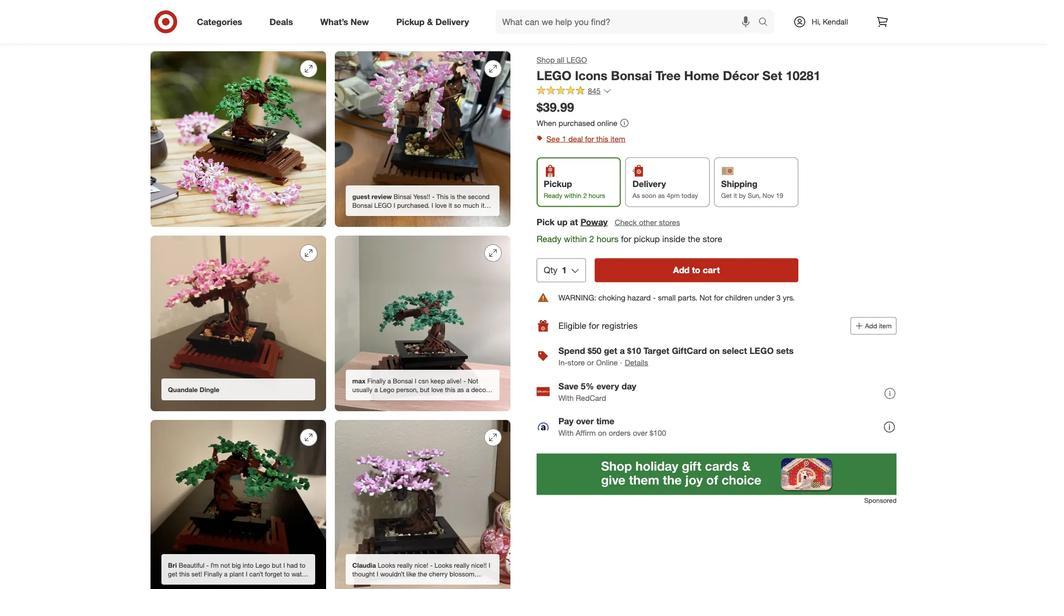 Task type: locate. For each thing, give the bounding box(es) containing it.
a
[[620, 346, 625, 356], [388, 377, 391, 385], [375, 386, 378, 394], [466, 386, 470, 394]]

0 horizontal spatial item
[[611, 134, 626, 143]]

4pm
[[667, 191, 680, 199]]

at
[[570, 217, 578, 227]]

0 horizontal spatial add
[[673, 265, 690, 275]]

1 horizontal spatial delivery
[[633, 179, 666, 189]]

add to cart
[[673, 265, 720, 275]]

as up after
[[457, 386, 464, 394]]

hours
[[589, 191, 605, 199], [597, 234, 619, 244]]

lego icons bonsai tree home d&#233;cor set 10281, 9 of 16 image
[[151, 51, 326, 227]]

0 vertical spatial not
[[700, 293, 712, 302]]

1 horizontal spatial on
[[710, 346, 720, 356]]

1 vertical spatial this
[[445, 386, 456, 394]]

photo from max, 12 of 16 image
[[335, 236, 511, 412]]

ready down pick
[[537, 234, 562, 244]]

see
[[547, 134, 560, 143]]

ready inside pickup ready within 2 hours
[[544, 191, 563, 199]]

1 vertical spatial pickup
[[544, 179, 572, 189]]

1 horizontal spatial 2
[[590, 234, 594, 244]]

0 horizontal spatial delivery
[[436, 16, 469, 27]]

store
[[703, 234, 723, 244], [568, 358, 585, 367]]

with inside the save 5% every day with redcard
[[559, 393, 574, 403]]

- inside finally a bonsai i csn keep alive! - not usually a lego person, but love this as a decor piece and you feel accomplished after doing it.
[[464, 377, 466, 385]]

0 horizontal spatial pickup
[[396, 16, 425, 27]]

0 horizontal spatial 2
[[583, 191, 587, 199]]

pickup & delivery
[[396, 16, 469, 27]]

hours up poway at the top
[[589, 191, 605, 199]]

- left small
[[653, 293, 656, 302]]

19
[[776, 191, 784, 199]]

for right eligible
[[589, 321, 600, 331]]

today
[[682, 191, 698, 199]]

delivery inside delivery as soon as 4pm today
[[633, 179, 666, 189]]

details
[[625, 358, 648, 367]]

1 vertical spatial over
[[633, 428, 648, 438]]

1 vertical spatial store
[[568, 358, 585, 367]]

0 horizontal spatial -
[[464, 377, 466, 385]]

delivery right &
[[436, 16, 469, 27]]

0 horizontal spatial not
[[468, 377, 478, 385]]

0 vertical spatial pickup
[[396, 16, 425, 27]]

0 vertical spatial as
[[658, 191, 665, 199]]

1 1 from the top
[[562, 134, 566, 143]]

ready
[[544, 191, 563, 199], [537, 234, 562, 244]]

1 vertical spatial bonsai
[[393, 377, 413, 385]]

1 vertical spatial -
[[464, 377, 466, 385]]

within down "at" at the top right of page
[[564, 234, 587, 244]]

0 vertical spatial store
[[703, 234, 723, 244]]

$39.99
[[537, 100, 574, 115]]

0 horizontal spatial store
[[568, 358, 585, 367]]

845
[[588, 86, 601, 96]]

store down spend
[[568, 358, 585, 367]]

1 within from the top
[[564, 191, 582, 199]]

as
[[658, 191, 665, 199], [457, 386, 464, 394]]

on
[[710, 346, 720, 356], [598, 428, 607, 438]]

0 vertical spatial item
[[611, 134, 626, 143]]

hi, kendall
[[812, 17, 848, 26]]

1 inside see 1 deal for this item link
[[562, 134, 566, 143]]

1 vertical spatial 1
[[562, 265, 567, 275]]

as inside finally a bonsai i csn keep alive! - not usually a lego person, but love this as a decor piece and you feel accomplished after doing it.
[[457, 386, 464, 394]]

1 horizontal spatial -
[[653, 293, 656, 302]]

spend $50 get a $10 target giftcard on select lego sets in-store or online ∙ details
[[559, 346, 794, 367]]

select
[[722, 346, 747, 356]]

store right the
[[703, 234, 723, 244]]

see 1 deal for this item link
[[537, 131, 897, 146]]

but
[[420, 386, 430, 394]]

warning: choking hazard - small parts. not for children under 3 yrs.
[[559, 293, 795, 302]]

2 1 from the top
[[562, 265, 567, 275]]

1 vertical spatial 2
[[590, 234, 594, 244]]

cart
[[703, 265, 720, 275]]

1 right qty
[[562, 265, 567, 275]]

bonsai left tree
[[611, 68, 652, 83]]

0 vertical spatial 2
[[583, 191, 587, 199]]

not right parts.
[[700, 293, 712, 302]]

pickup up up
[[544, 179, 572, 189]]

lego down all
[[537, 68, 572, 83]]

inside
[[663, 234, 686, 244]]

not up decor
[[468, 377, 478, 385]]

bonsai inside finally a bonsai i csn keep alive! - not usually a lego person, but love this as a decor piece and you feel accomplished after doing it.
[[393, 377, 413, 385]]

pickup
[[634, 234, 660, 244]]

save 5% every day with redcard
[[559, 381, 637, 403]]

redcard
[[576, 393, 607, 403]]

max
[[352, 377, 366, 385]]

check
[[615, 217, 637, 227]]

0 vertical spatial lego
[[567, 55, 587, 65]]

0 vertical spatial 1
[[562, 134, 566, 143]]

1 vertical spatial delivery
[[633, 179, 666, 189]]

item
[[611, 134, 626, 143], [879, 322, 892, 330]]

1 horizontal spatial add
[[865, 322, 878, 330]]

1 vertical spatial add
[[865, 322, 878, 330]]

lego right all
[[567, 55, 587, 65]]

with inside pay over time with affirm on orders over $100
[[559, 428, 574, 438]]

review
[[372, 192, 392, 201]]

on inside pay over time with affirm on orders over $100
[[598, 428, 607, 438]]

as left 4pm
[[658, 191, 665, 199]]

doing
[[466, 394, 483, 403]]

1 vertical spatial within
[[564, 234, 587, 244]]

guest
[[352, 192, 370, 201]]

1 vertical spatial with
[[559, 428, 574, 438]]

a up ∙
[[620, 346, 625, 356]]

2 with from the top
[[559, 428, 574, 438]]

1 vertical spatial item
[[879, 322, 892, 330]]

0 vertical spatial add
[[673, 265, 690, 275]]

1 for see
[[562, 134, 566, 143]]

delivery up the soon
[[633, 179, 666, 189]]

yrs.
[[783, 293, 795, 302]]

add for add to cart
[[673, 265, 690, 275]]

shipping get it by sun, nov 19
[[721, 179, 784, 199]]

search
[[754, 17, 780, 28]]

this down alive!
[[445, 386, 456, 394]]

0 vertical spatial within
[[564, 191, 582, 199]]

lego icons bonsai tree home d&#233;cor set 10281, 7 of 16 image
[[151, 0, 326, 43]]

0 vertical spatial hours
[[589, 191, 605, 199]]

bonsai inside shop all lego lego icons bonsai tree home décor set 10281
[[611, 68, 652, 83]]

save
[[559, 381, 579, 391]]

1 vertical spatial on
[[598, 428, 607, 438]]

a inside spend $50 get a $10 target giftcard on select lego sets in-store or online ∙ details
[[620, 346, 625, 356]]

see 1 deal for this item
[[547, 134, 626, 143]]

2 down "poway" button
[[590, 234, 594, 244]]

2 up poway at the top
[[583, 191, 587, 199]]

pickup inside pickup ready within 2 hours
[[544, 179, 572, 189]]

1 vertical spatial as
[[457, 386, 464, 394]]

1 horizontal spatial bonsai
[[611, 68, 652, 83]]

set
[[763, 68, 783, 83]]

over up affirm at the bottom of page
[[576, 416, 594, 426]]

deals link
[[260, 10, 307, 34]]

delivery
[[436, 16, 469, 27], [633, 179, 666, 189]]

for down check
[[621, 234, 632, 244]]

2 within from the top
[[564, 234, 587, 244]]

1 horizontal spatial as
[[658, 191, 665, 199]]

within up pick up at poway in the right top of the page
[[564, 191, 582, 199]]

this down online
[[596, 134, 609, 143]]

0 horizontal spatial over
[[576, 416, 594, 426]]

categories link
[[188, 10, 256, 34]]

it
[[734, 191, 737, 199]]

advertisement region
[[537, 454, 897, 495]]

tree
[[656, 68, 681, 83]]

with
[[559, 393, 574, 403], [559, 428, 574, 438]]

on down time
[[598, 428, 607, 438]]

1 right see
[[562, 134, 566, 143]]

small
[[658, 293, 676, 302]]

ready up pick
[[544, 191, 563, 199]]

1
[[562, 134, 566, 143], [562, 265, 567, 275]]

0 horizontal spatial bonsai
[[393, 377, 413, 385]]

0 vertical spatial with
[[559, 393, 574, 403]]

add to cart button
[[595, 258, 799, 282]]

over left $100
[[633, 428, 648, 438]]

1 horizontal spatial store
[[703, 234, 723, 244]]

you
[[383, 394, 394, 403]]

1 horizontal spatial over
[[633, 428, 648, 438]]

1 horizontal spatial item
[[879, 322, 892, 330]]

10281
[[786, 68, 821, 83]]

3
[[777, 293, 781, 302]]

$50
[[588, 346, 602, 356]]

spend
[[559, 346, 585, 356]]

time
[[597, 416, 615, 426]]

over
[[576, 416, 594, 426], [633, 428, 648, 438]]

lego inside spend $50 get a $10 target giftcard on select lego sets in-store or online ∙ details
[[750, 346, 774, 356]]

0 horizontal spatial this
[[445, 386, 456, 394]]

pickup for &
[[396, 16, 425, 27]]

∙
[[620, 358, 622, 367]]

usually
[[352, 386, 373, 394]]

every
[[597, 381, 619, 391]]

0 horizontal spatial as
[[457, 386, 464, 394]]

2 vertical spatial lego
[[750, 346, 774, 356]]

hours down "poway" button
[[597, 234, 619, 244]]

lego left sets
[[750, 346, 774, 356]]

0 vertical spatial ready
[[544, 191, 563, 199]]

for left children
[[714, 293, 723, 302]]

0 vertical spatial on
[[710, 346, 720, 356]]

pickup ready within 2 hours
[[544, 179, 605, 199]]

0 vertical spatial -
[[653, 293, 656, 302]]

1 horizontal spatial pickup
[[544, 179, 572, 189]]

1 with from the top
[[559, 393, 574, 403]]

pickup left &
[[396, 16, 425, 27]]

- right alive!
[[464, 377, 466, 385]]

what's new
[[320, 16, 369, 27]]

home
[[684, 68, 720, 83]]

qty
[[544, 265, 558, 275]]

on left select
[[710, 346, 720, 356]]

sponsored
[[865, 496, 897, 504]]

bonsai up person, at the left
[[393, 377, 413, 385]]

with down save
[[559, 393, 574, 403]]

0 vertical spatial bonsai
[[611, 68, 652, 83]]

&
[[427, 16, 433, 27]]

1 vertical spatial not
[[468, 377, 478, 385]]

with down pay
[[559, 428, 574, 438]]

piece
[[352, 394, 369, 403]]

0 vertical spatial this
[[596, 134, 609, 143]]

0 horizontal spatial on
[[598, 428, 607, 438]]



Task type: describe. For each thing, give the bounding box(es) containing it.
pay over time with affirm on orders over $100
[[559, 416, 666, 438]]

pay
[[559, 416, 574, 426]]

not inside finally a bonsai i csn keep alive! - not usually a lego person, but love this as a decor piece and you feel accomplished after doing it.
[[468, 377, 478, 385]]

for right the deal
[[585, 134, 594, 143]]

categories
[[197, 16, 242, 27]]

a up and at bottom left
[[375, 386, 378, 394]]

target
[[644, 346, 670, 356]]

photo from bri, 13 of 16 image
[[151, 420, 326, 589]]

a up doing
[[466, 386, 470, 394]]

under
[[755, 293, 775, 302]]

by
[[739, 191, 746, 199]]

soon
[[642, 191, 657, 199]]

1 vertical spatial hours
[[597, 234, 619, 244]]

to
[[692, 265, 701, 275]]

and
[[370, 394, 381, 403]]

item inside see 1 deal for this item link
[[611, 134, 626, 143]]

keep
[[431, 377, 445, 385]]

the
[[688, 234, 701, 244]]

1 vertical spatial ready
[[537, 234, 562, 244]]

store inside spend $50 get a $10 target giftcard on select lego sets in-store or online ∙ details
[[568, 358, 585, 367]]

quandale dingle
[[168, 386, 219, 394]]

within inside pickup ready within 2 hours
[[564, 191, 582, 199]]

dingle
[[200, 386, 219, 394]]

photo from guest review, 10 of 16 image
[[335, 51, 511, 227]]

what's
[[320, 16, 348, 27]]

children
[[726, 293, 753, 302]]

on inside spend $50 get a $10 target giftcard on select lego sets in-store or online ∙ details
[[710, 346, 720, 356]]

all
[[557, 55, 565, 65]]

it.
[[485, 394, 490, 403]]

décor
[[723, 68, 759, 83]]

online
[[596, 358, 618, 367]]

add for add item
[[865, 322, 878, 330]]

finally a bonsai i csn keep alive! - not usually a lego person, but love this as a decor piece and you feel accomplished after doing it.
[[352, 377, 490, 403]]

$10
[[627, 346, 641, 356]]

hours inside pickup ready within 2 hours
[[589, 191, 605, 199]]

1 for qty
[[562, 265, 567, 275]]

warning:
[[559, 293, 597, 302]]

kendall
[[823, 17, 848, 26]]

or
[[587, 358, 594, 367]]

online
[[597, 118, 618, 128]]

ready within 2 hours for pickup inside the store
[[537, 234, 723, 244]]

search button
[[754, 10, 780, 36]]

sun,
[[748, 191, 761, 199]]

1 vertical spatial lego
[[537, 68, 572, 83]]

pick up at poway
[[537, 217, 608, 227]]

deals
[[270, 16, 293, 27]]

pickup & delivery link
[[387, 10, 483, 34]]

add item button
[[851, 317, 897, 335]]

nov
[[763, 191, 775, 199]]

shop all lego lego icons bonsai tree home décor set 10281
[[537, 55, 821, 83]]

feel
[[396, 394, 406, 403]]

other
[[639, 217, 657, 227]]

delivery as soon as 4pm today
[[633, 179, 698, 199]]

icons
[[575, 68, 608, 83]]

What can we help you find? suggestions appear below search field
[[496, 10, 761, 34]]

poway button
[[581, 216, 608, 228]]

pick
[[537, 217, 555, 227]]

quandale
[[168, 386, 198, 394]]

check other stores
[[615, 217, 680, 227]]

poway
[[581, 217, 608, 227]]

this inside finally a bonsai i csn keep alive! - not usually a lego person, but love this as a decor piece and you feel accomplished after doing it.
[[445, 386, 456, 394]]

love
[[432, 386, 443, 394]]

accomplished
[[408, 394, 449, 403]]

shipping
[[721, 179, 758, 189]]

registries
[[602, 321, 638, 331]]

1 horizontal spatial this
[[596, 134, 609, 143]]

get
[[721, 191, 732, 199]]

2 inside pickup ready within 2 hours
[[583, 191, 587, 199]]

when purchased online
[[537, 118, 618, 128]]

details button
[[625, 357, 649, 369]]

deal
[[569, 134, 583, 143]]

spend $50 get a $10 target giftcard on select lego sets link
[[559, 346, 794, 356]]

new
[[351, 16, 369, 27]]

after
[[451, 394, 464, 403]]

1 horizontal spatial not
[[700, 293, 712, 302]]

sets
[[777, 346, 794, 356]]

as inside delivery as soon as 4pm today
[[658, 191, 665, 199]]

check other stores button
[[615, 216, 681, 228]]

hi,
[[812, 17, 821, 26]]

item inside add item button
[[879, 322, 892, 330]]

parts.
[[678, 293, 698, 302]]

0 vertical spatial over
[[576, 416, 594, 426]]

qty 1
[[544, 265, 567, 275]]

choking
[[599, 293, 626, 302]]

bri
[[168, 561, 177, 569]]

get
[[604, 346, 618, 356]]

eligible
[[559, 321, 587, 331]]

affirm
[[576, 428, 596, 438]]

claudia
[[352, 561, 376, 569]]

csn
[[418, 377, 429, 385]]

up
[[557, 217, 568, 227]]

day
[[622, 381, 637, 391]]

photo from quandale dingle, 11 of 16 image
[[151, 236, 326, 412]]

0 vertical spatial delivery
[[436, 16, 469, 27]]

lego
[[380, 386, 395, 394]]

845 link
[[537, 86, 612, 98]]

lego icons bonsai tree home d&#233;cor set 10281, 8 of 16 image
[[335, 0, 511, 43]]

stores
[[659, 217, 680, 227]]

hazard
[[628, 293, 651, 302]]

giftcard
[[672, 346, 707, 356]]

pickup for ready
[[544, 179, 572, 189]]

$100
[[650, 428, 666, 438]]

a up "lego"
[[388, 377, 391, 385]]

photo from claudia, 14 of 16 image
[[335, 420, 511, 589]]



Task type: vqa. For each thing, say whether or not it's contained in the screenshot.
the bottommost -
yes



